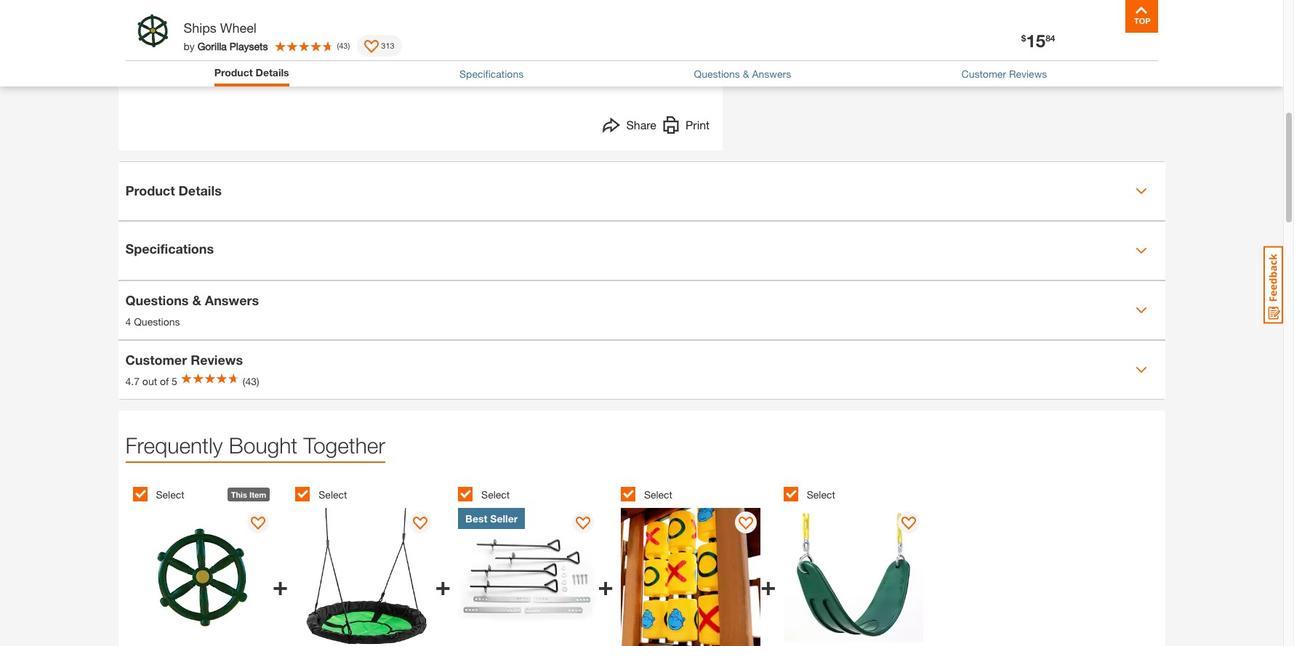 Task type: vqa. For each thing, say whether or not it's contained in the screenshot.
the right 6
no



Task type: locate. For each thing, give the bounding box(es) containing it.
1 vertical spatial questions
[[125, 292, 189, 308]]

1 vertical spatial customer reviews
[[125, 352, 243, 368]]

&
[[743, 68, 749, 80], [192, 292, 201, 308]]

customer up 4.7 out of 5 at the bottom left
[[125, 352, 187, 368]]

0 vertical spatial reviews
[[1009, 68, 1047, 80]]

customer
[[962, 68, 1006, 80], [125, 352, 187, 368]]

1 caret image from the top
[[1135, 185, 1147, 197]]

questions for questions & answers 4 questions
[[125, 292, 189, 308]]

313 button
[[357, 35, 402, 57]]

0 horizontal spatial reviews
[[191, 352, 243, 368]]

details
[[256, 66, 289, 79], [179, 183, 222, 199]]

display image inside "2 / 5" group
[[413, 517, 428, 531]]

0 horizontal spatial display image
[[251, 517, 265, 531]]

display image inside 313 dropdown button
[[365, 40, 379, 55]]

select inside 5 / 5 group
[[807, 489, 835, 501]]

0 vertical spatial questions
[[694, 68, 740, 80]]

0 vertical spatial customer
[[962, 68, 1006, 80]]

display image
[[365, 40, 379, 55], [413, 517, 428, 531], [576, 517, 591, 531], [739, 517, 753, 531]]

questions & answers 4 questions
[[125, 292, 259, 328]]

ships
[[184, 20, 217, 36]]

1 / 5 group
[[133, 479, 288, 646]]

2 / 5 group
[[295, 479, 451, 646]]

0 horizontal spatial product
[[125, 183, 175, 199]]

+ inside 3 / 5 group
[[598, 570, 614, 601]]

1 horizontal spatial specifications
[[460, 68, 524, 80]]

return
[[1010, 23, 1041, 35]]

specifications button
[[460, 66, 524, 81], [460, 66, 524, 81], [118, 221, 1165, 280]]

0 vertical spatial answers
[[752, 68, 791, 80]]

display image
[[251, 517, 265, 531], [902, 517, 916, 531]]

1 horizontal spatial customer reviews
[[962, 68, 1047, 80]]

customer down read
[[962, 68, 1006, 80]]

4.7 out of 5
[[125, 375, 177, 388]]

1 vertical spatial answers
[[205, 292, 259, 308]]

gorilla
[[198, 40, 227, 52]]

& for questions & answers 4 questions
[[192, 292, 201, 308]]

1 vertical spatial details
[[179, 183, 222, 199]]

0 vertical spatial product details
[[214, 66, 289, 79]]

4 / 5 group
[[621, 479, 776, 646]]

seller
[[490, 512, 518, 525]]

read return policy
[[983, 23, 1071, 35]]

0 vertical spatial details
[[256, 66, 289, 79]]

$
[[1021, 33, 1026, 44]]

best seller
[[465, 512, 518, 525]]

2 select from the left
[[319, 489, 347, 501]]

specifications
[[460, 68, 524, 80], [125, 240, 214, 256]]

feedback link image
[[1264, 246, 1283, 324]]

4 select from the left
[[644, 489, 673, 501]]

+
[[272, 570, 288, 601], [435, 570, 451, 601], [598, 570, 614, 601], [761, 570, 776, 601]]

0 horizontal spatial &
[[192, 292, 201, 308]]

1 vertical spatial &
[[192, 292, 201, 308]]

share
[[626, 117, 657, 131]]

select inside 4 / 5 group
[[644, 489, 673, 501]]

2 vertical spatial questions
[[134, 316, 180, 328]]

+ for 3 / 5 group
[[598, 570, 614, 601]]

print
[[686, 117, 710, 131]]

1 horizontal spatial product
[[214, 66, 253, 79]]

& inside questions & answers 4 questions
[[192, 292, 201, 308]]

0 vertical spatial customer reviews
[[962, 68, 1047, 80]]

reviews
[[1009, 68, 1047, 80], [191, 352, 243, 368]]

1 horizontal spatial answers
[[752, 68, 791, 80]]

read
[[983, 23, 1007, 35]]

green gorilla playsets swing set accessories 07 0006 40.2 image
[[128, 4, 192, 68]]

reviews up (43)
[[191, 352, 243, 368]]

display image inside 4 / 5 group
[[739, 517, 753, 531]]

questions for questions & answers
[[694, 68, 740, 80]]

1 vertical spatial reviews
[[191, 352, 243, 368]]

0 horizontal spatial details
[[179, 183, 222, 199]]

answers for questions & answers 4 questions
[[205, 292, 259, 308]]

answers for questions & answers
[[752, 68, 791, 80]]

0 vertical spatial caret image
[[1135, 245, 1147, 256]]

questions up print
[[694, 68, 740, 80]]

wheel
[[220, 20, 257, 36]]

questions up 4
[[125, 292, 189, 308]]

customer reviews down $
[[962, 68, 1047, 80]]

questions right 4
[[134, 316, 180, 328]]

caret image
[[1135, 245, 1147, 256], [1135, 364, 1147, 376]]

select for 5 / 5 group
[[807, 489, 835, 501]]

1 select from the left
[[156, 489, 184, 501]]

(43)
[[243, 375, 259, 388]]

product
[[214, 66, 253, 79], [125, 183, 175, 199]]

1 vertical spatial customer
[[125, 352, 187, 368]]

select for 1 / 5 'group'
[[156, 489, 184, 501]]

select inside "2 / 5" group
[[319, 489, 347, 501]]

display image inside 1 / 5 'group'
[[251, 517, 265, 531]]

1 display image from the left
[[251, 517, 265, 531]]

questions & answers button
[[694, 66, 791, 81], [694, 66, 791, 81]]

select inside 1 / 5 'group'
[[156, 489, 184, 501]]

2 caret image from the top
[[1135, 304, 1147, 316]]

1 vertical spatial caret image
[[1135, 304, 1147, 316]]

3 + from the left
[[598, 570, 614, 601]]

product details
[[214, 66, 289, 79], [125, 183, 222, 199]]

0 horizontal spatial answers
[[205, 292, 259, 308]]

reviews down 15
[[1009, 68, 1047, 80]]

+ inside "2 / 5" group
[[435, 570, 451, 601]]

(
[[337, 41, 339, 50]]

+ inside 4 / 5 group
[[761, 570, 776, 601]]

)
[[348, 41, 350, 50]]

select
[[156, 489, 184, 501], [319, 489, 347, 501], [481, 489, 510, 501], [644, 489, 673, 501], [807, 489, 835, 501]]

0 horizontal spatial customer
[[125, 352, 187, 368]]

3 select from the left
[[481, 489, 510, 501]]

heavy-duty swing seat image
[[784, 508, 923, 646]]

1 horizontal spatial display image
[[902, 517, 916, 531]]

customer reviews up 5
[[125, 352, 243, 368]]

1 vertical spatial product details
[[125, 183, 222, 199]]

1 + from the left
[[272, 570, 288, 601]]

1 horizontal spatial reviews
[[1009, 68, 1047, 80]]

this item
[[231, 490, 266, 499]]

1 vertical spatial caret image
[[1135, 364, 1147, 376]]

0 vertical spatial &
[[743, 68, 749, 80]]

customer reviews
[[962, 68, 1047, 80], [125, 352, 243, 368]]

read return policy link
[[983, 21, 1071, 37]]

together
[[304, 432, 385, 458]]

answers inside questions & answers 4 questions
[[205, 292, 259, 308]]

of
[[160, 375, 169, 388]]

& for questions & answers
[[743, 68, 749, 80]]

+ for 4 / 5 group
[[761, 570, 776, 601]]

questions
[[694, 68, 740, 80], [125, 292, 189, 308], [134, 316, 180, 328]]

ships wheel
[[184, 20, 257, 36]]

customer reviews button
[[962, 66, 1047, 81], [962, 66, 1047, 81]]

0 horizontal spatial specifications
[[125, 240, 214, 256]]

4 + from the left
[[761, 570, 776, 601]]

frequently
[[125, 432, 223, 458]]

5 select from the left
[[807, 489, 835, 501]]

share button
[[603, 116, 657, 137]]

product details button
[[214, 65, 289, 83], [214, 65, 289, 80], [118, 162, 1165, 220]]

0 vertical spatial caret image
[[1135, 185, 1147, 197]]

caret image
[[1135, 185, 1147, 197], [1135, 304, 1147, 316]]

select inside 3 / 5 group
[[481, 489, 510, 501]]

2 + from the left
[[435, 570, 451, 601]]

answers
[[752, 68, 791, 80], [205, 292, 259, 308]]

1 horizontal spatial details
[[256, 66, 289, 79]]

1 horizontal spatial &
[[743, 68, 749, 80]]



Task type: describe. For each thing, give the bounding box(es) containing it.
1 horizontal spatial customer
[[962, 68, 1006, 80]]

3 / 5 group
[[458, 479, 614, 646]]

playsets
[[230, 40, 268, 52]]

+ for "2 / 5" group
[[435, 570, 451, 601]]

( 43 )
[[337, 41, 350, 50]]

2 caret image from the top
[[1135, 364, 1147, 376]]

0 vertical spatial specifications
[[460, 68, 524, 80]]

select for "2 / 5" group
[[319, 489, 347, 501]]

policy
[[1043, 23, 1071, 35]]

select for 4 / 5 group
[[644, 489, 673, 501]]

1 caret image from the top
[[1135, 245, 1147, 256]]

anchor-it ground anchors kit image
[[458, 508, 598, 646]]

1 vertical spatial specifications
[[125, 240, 214, 256]]

out
[[142, 375, 157, 388]]

bought
[[229, 432, 298, 458]]

4.7
[[125, 375, 140, 388]]

313
[[381, 41, 395, 50]]

4
[[125, 316, 131, 328]]

84
[[1046, 33, 1055, 44]]

frequently bought together
[[125, 432, 385, 458]]

item
[[249, 490, 266, 499]]

202409440_s01 image
[[206, 0, 642, 52]]

by
[[184, 40, 195, 52]]

15
[[1026, 31, 1046, 51]]

green nest swing image
[[295, 508, 435, 646]]

5
[[172, 375, 177, 388]]

best
[[465, 512, 487, 525]]

tic-tac-toe spinner panel image
[[621, 508, 761, 646]]

0 vertical spatial product
[[214, 66, 253, 79]]

$ 15 84
[[1021, 31, 1055, 51]]

questions & answers
[[694, 68, 791, 80]]

5 / 5 group
[[784, 479, 939, 646]]

43
[[339, 41, 348, 50]]

by gorilla playsets
[[184, 40, 268, 52]]

2 display image from the left
[[902, 517, 916, 531]]

0 horizontal spatial customer reviews
[[125, 352, 243, 368]]

top button
[[1125, 0, 1158, 33]]

display image inside 3 / 5 group
[[576, 517, 591, 531]]

+ inside 1 / 5 'group'
[[272, 570, 288, 601]]

print button
[[662, 116, 710, 137]]

this
[[231, 490, 247, 499]]

select for 3 / 5 group
[[481, 489, 510, 501]]

product image image
[[129, 7, 176, 55]]

1 vertical spatial product
[[125, 183, 175, 199]]



